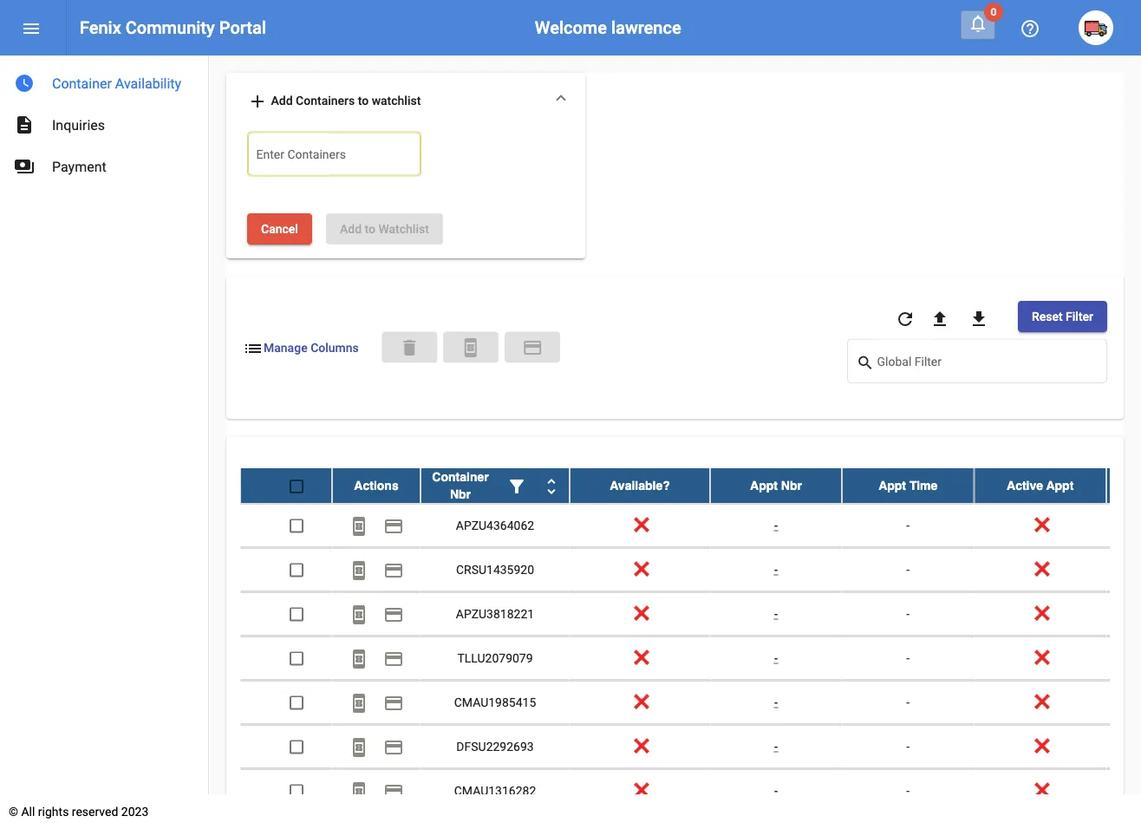 Task type: locate. For each thing, give the bounding box(es) containing it.
payment button for cmau1985415
[[376, 685, 411, 719]]

book_online for tllu2079079
[[349, 648, 369, 669]]

list
[[243, 338, 264, 358]]

0 vertical spatial add
[[271, 93, 293, 108]]

1 vertical spatial to
[[365, 221, 375, 236]]

available? column header
[[570, 468, 710, 502]]

available?
[[610, 478, 670, 492]]

3 appt from the left
[[1046, 478, 1074, 492]]

1 vertical spatial container
[[432, 469, 489, 483]]

1 vertical spatial add
[[340, 221, 362, 236]]

list manage columns
[[243, 338, 359, 358]]

watchlist
[[372, 93, 421, 108]]

0 horizontal spatial appt
[[750, 478, 778, 492]]

2 - link from the top
[[774, 562, 778, 576]]

1 horizontal spatial column header
[[1106, 468, 1141, 502]]

payment for crsu1435920
[[383, 559, 404, 580]]

6 cell from the top
[[1106, 724, 1141, 768]]

container left filter_alt popup button
[[432, 469, 489, 483]]

column header
[[421, 468, 570, 502], [1106, 468, 1141, 502]]

navigation
[[0, 55, 208, 187]]

4 - link from the top
[[774, 650, 778, 665]]

book_online for crsu1435920
[[349, 559, 369, 580]]

community
[[126, 17, 215, 38]]

add to watchlist
[[340, 221, 429, 236]]

0 horizontal spatial nbr
[[450, 487, 471, 501]]

payments
[[14, 156, 35, 177]]

apzu3818221
[[456, 606, 534, 620]]

1 - link from the top
[[774, 518, 778, 532]]

None text field
[[256, 149, 412, 166]]

container nbr
[[432, 469, 489, 501]]

no color image inside refresh button
[[895, 308, 916, 329]]

menu button
[[14, 10, 49, 45]]

5 row from the top
[[240, 636, 1141, 680]]

6 - link from the top
[[774, 739, 778, 753]]

1 column header from the left
[[421, 468, 570, 502]]

Global Watchlist Filter field
[[877, 358, 1098, 371]]

add inside add add containers to watchlist
[[271, 93, 293, 108]]

appt time
[[879, 478, 938, 492]]

0 vertical spatial to
[[358, 93, 369, 108]]

❌
[[634, 518, 646, 532], [1034, 518, 1046, 532], [634, 562, 646, 576], [1034, 562, 1046, 576], [634, 606, 646, 620], [1034, 606, 1046, 620], [634, 650, 646, 665], [1034, 650, 1046, 665], [634, 695, 646, 709], [1034, 695, 1046, 709], [634, 739, 646, 753], [1034, 739, 1046, 753], [634, 783, 646, 797], [1034, 783, 1046, 797]]

row
[[240, 468, 1141, 503], [240, 503, 1141, 548], [240, 548, 1141, 592], [240, 592, 1141, 636], [240, 636, 1141, 680], [240, 680, 1141, 724], [240, 724, 1141, 769], [240, 769, 1141, 813]]

no color image inside filter_alt popup button
[[506, 475, 527, 496]]

payment
[[522, 338, 543, 358], [383, 515, 404, 536], [383, 559, 404, 580], [383, 604, 404, 625], [383, 648, 404, 669], [383, 692, 404, 713], [383, 736, 404, 757], [383, 781, 404, 801]]

nbr for container nbr
[[450, 487, 471, 501]]

payment button for crsu1435920
[[376, 552, 411, 587]]

1 appt from the left
[[750, 478, 778, 492]]

cmau1316282
[[454, 783, 536, 797]]

containers
[[296, 93, 355, 108]]

book_online button
[[443, 332, 499, 363], [342, 508, 376, 542], [342, 552, 376, 587], [342, 596, 376, 631], [342, 640, 376, 675], [342, 685, 376, 719], [342, 729, 376, 763], [342, 773, 376, 808]]

0 horizontal spatial container
[[52, 75, 112, 91]]

©
[[9, 804, 18, 819]]

notifications_none
[[968, 13, 989, 34]]

nbr
[[781, 478, 802, 492], [450, 487, 471, 501]]

payment for cmau1985415
[[383, 692, 404, 713]]

apzu4364062
[[456, 518, 534, 532]]

no color image inside file_upload button
[[930, 308, 950, 329]]

book_online for cmau1316282
[[349, 781, 369, 801]]

0 vertical spatial container
[[52, 75, 112, 91]]

no color image
[[968, 13, 989, 34], [21, 18, 42, 39], [14, 156, 35, 177], [969, 308, 989, 329], [243, 338, 264, 358], [461, 338, 481, 358], [522, 338, 543, 358], [506, 475, 527, 496], [541, 475, 562, 496], [349, 515, 369, 536], [349, 559, 369, 580], [349, 604, 369, 625], [383, 648, 404, 669], [383, 692, 404, 713], [349, 781, 369, 801], [383, 781, 404, 801]]

reset filter
[[1032, 309, 1094, 323]]

- link for crsu1435920
[[774, 562, 778, 576]]

file_download button
[[962, 301, 996, 335]]

no color image containing description
[[14, 114, 35, 135]]

0 horizontal spatial add
[[271, 93, 293, 108]]

payment button for dfsu2292693
[[376, 729, 411, 763]]

no color image
[[1020, 18, 1041, 39], [14, 73, 35, 94], [247, 91, 268, 112], [14, 114, 35, 135], [895, 308, 916, 329], [930, 308, 950, 329], [856, 352, 877, 373], [383, 515, 404, 536], [383, 559, 404, 580], [383, 604, 404, 625], [349, 648, 369, 669], [349, 692, 369, 713], [349, 736, 369, 757], [383, 736, 404, 757]]

2 horizontal spatial appt
[[1046, 478, 1074, 492]]

column header containing filter_alt
[[421, 468, 570, 502]]

1 horizontal spatial appt
[[879, 478, 906, 492]]

nbr inside the container nbr
[[450, 487, 471, 501]]

cell
[[1106, 503, 1141, 547], [1106, 548, 1141, 591], [1106, 592, 1141, 635], [1106, 636, 1141, 679], [1106, 680, 1141, 724], [1106, 724, 1141, 768], [1106, 769, 1141, 812]]

cell for apzu4364062
[[1106, 503, 1141, 547]]

column header up apzu4364062
[[421, 468, 570, 502]]

column header right active appt
[[1106, 468, 1141, 502]]

no color image containing file_upload
[[930, 308, 950, 329]]

no color image containing file_download
[[969, 308, 989, 329]]

manage
[[264, 341, 308, 355]]

container up inquiries
[[52, 75, 112, 91]]

-
[[774, 518, 778, 532], [906, 518, 910, 532], [774, 562, 778, 576], [906, 562, 910, 576], [774, 606, 778, 620], [906, 606, 910, 620], [774, 650, 778, 665], [906, 650, 910, 665], [774, 695, 778, 709], [906, 695, 910, 709], [774, 739, 778, 753], [906, 739, 910, 753], [774, 783, 778, 797], [906, 783, 910, 797]]

book_online for apzu4364062
[[349, 515, 369, 536]]

7 cell from the top
[[1106, 769, 1141, 812]]

nbr for appt nbr
[[781, 478, 802, 492]]

book_online
[[461, 338, 481, 358], [349, 515, 369, 536], [349, 559, 369, 580], [349, 604, 369, 625], [349, 648, 369, 669], [349, 692, 369, 713], [349, 736, 369, 757], [349, 781, 369, 801]]

appt inside appt nbr "column header"
[[750, 478, 778, 492]]

4 cell from the top
[[1106, 636, 1141, 679]]

2 appt from the left
[[879, 478, 906, 492]]

1 horizontal spatial nbr
[[781, 478, 802, 492]]

no color image containing refresh
[[895, 308, 916, 329]]

portal
[[219, 17, 266, 38]]

0 horizontal spatial column header
[[421, 468, 570, 502]]

no color image containing notifications_none
[[968, 13, 989, 34]]

5 cell from the top
[[1106, 680, 1141, 724]]

appt inside 'active appt' column header
[[1046, 478, 1074, 492]]

no color image containing filter_alt
[[506, 475, 527, 496]]

5 - link from the top
[[774, 695, 778, 709]]

no color image containing add
[[247, 91, 268, 112]]

file_upload
[[930, 308, 950, 329]]

help_outline button
[[1013, 10, 1048, 45]]

cell for dfsu2292693
[[1106, 724, 1141, 768]]

2 cell from the top
[[1106, 548, 1141, 591]]

grid containing filter_alt
[[240, 468, 1141, 829]]

payment
[[52, 158, 106, 175]]

- link for cmau1985415
[[774, 695, 778, 709]]

add right add
[[271, 93, 293, 108]]

- link for cmau1316282
[[774, 783, 778, 797]]

1 horizontal spatial add
[[340, 221, 362, 236]]

add
[[271, 93, 293, 108], [340, 221, 362, 236]]

1 row from the top
[[240, 468, 1141, 503]]

cell for apzu3818221
[[1106, 592, 1141, 635]]

3 cell from the top
[[1106, 592, 1141, 635]]

no color image inside file_download button
[[969, 308, 989, 329]]

cell for cmau1985415
[[1106, 680, 1141, 724]]

dfsu2292693
[[456, 739, 534, 753]]

add left watchlist
[[340, 221, 362, 236]]

payment button
[[505, 332, 560, 363], [376, 508, 411, 542], [376, 552, 411, 587], [376, 596, 411, 631], [376, 640, 411, 675], [376, 685, 411, 719], [376, 729, 411, 763], [376, 773, 411, 808]]

7 - link from the top
[[774, 783, 778, 797]]

1 cell from the top
[[1106, 503, 1141, 547]]

payment for tllu2079079
[[383, 648, 404, 669]]

appt
[[750, 478, 778, 492], [879, 478, 906, 492], [1046, 478, 1074, 492]]

payment button for cmau1316282
[[376, 773, 411, 808]]

no color image containing help_outline
[[1020, 18, 1041, 39]]

no color image containing list
[[243, 338, 264, 358]]

book_online button for dfsu2292693
[[342, 729, 376, 763]]

time
[[910, 478, 938, 492]]

nbr inside "column header"
[[781, 478, 802, 492]]

payment for cmau1316282
[[383, 781, 404, 801]]

container
[[52, 75, 112, 91], [432, 469, 489, 483]]

grid
[[240, 468, 1141, 829]]

rights
[[38, 804, 69, 819]]

refresh button
[[888, 301, 923, 335]]

filter_alt button
[[499, 468, 534, 502]]

- link
[[774, 518, 778, 532], [774, 562, 778, 576], [774, 606, 778, 620], [774, 650, 778, 665], [774, 695, 778, 709], [774, 739, 778, 753], [774, 783, 778, 797]]

to
[[358, 93, 369, 108], [365, 221, 375, 236]]

no color image inside notifications_none popup button
[[968, 13, 989, 34]]

help_outline
[[1020, 18, 1041, 39]]

search
[[856, 353, 875, 371]]

no color image containing unfold_more
[[541, 475, 562, 496]]

delete
[[399, 338, 420, 358]]

cancel
[[261, 221, 298, 236]]

no color image containing menu
[[21, 18, 42, 39]]

appt inside appt time column header
[[879, 478, 906, 492]]

1 horizontal spatial container
[[432, 469, 489, 483]]

unfold_more
[[541, 475, 562, 496]]

payment for dfsu2292693
[[383, 736, 404, 757]]

3 - link from the top
[[774, 606, 778, 620]]

container availability
[[52, 75, 181, 91]]



Task type: vqa. For each thing, say whether or not it's contained in the screenshot.
CMAU1316282
yes



Task type: describe. For each thing, give the bounding box(es) containing it.
- link for apzu3818221
[[774, 606, 778, 620]]

book_online for apzu3818221
[[349, 604, 369, 625]]

payment for apzu3818221
[[383, 604, 404, 625]]

cmau1985415
[[454, 695, 536, 709]]

lawrence
[[611, 17, 681, 38]]

filter
[[1066, 309, 1094, 323]]

container for nbr
[[432, 469, 489, 483]]

appt for appt time
[[879, 478, 906, 492]]

8 row from the top
[[240, 769, 1141, 813]]

book_online button for crsu1435920
[[342, 552, 376, 587]]

file_download
[[969, 308, 989, 329]]

6 row from the top
[[240, 680, 1141, 724]]

menu
[[21, 18, 42, 39]]

book_online for dfsu2292693
[[349, 736, 369, 757]]

actions column header
[[332, 468, 421, 502]]

actions
[[354, 478, 399, 492]]

- link for tllu2079079
[[774, 650, 778, 665]]

appt for appt nbr
[[750, 478, 778, 492]]

availability
[[115, 75, 181, 91]]

7 row from the top
[[240, 724, 1141, 769]]

fenix
[[80, 17, 121, 38]]

navigation containing watch_later
[[0, 55, 208, 187]]

no color image inside help_outline popup button
[[1020, 18, 1041, 39]]

2023
[[121, 804, 149, 819]]

no color image containing payments
[[14, 156, 35, 177]]

welcome lawrence
[[535, 17, 681, 38]]

refresh
[[895, 308, 916, 329]]

cell for cmau1316282
[[1106, 769, 1141, 812]]

to inside button
[[365, 221, 375, 236]]

add to watchlist button
[[326, 213, 443, 244]]

payment button for apzu3818221
[[376, 596, 411, 631]]

crsu1435920
[[456, 562, 534, 576]]

delete button
[[382, 332, 437, 363]]

to inside add add containers to watchlist
[[358, 93, 369, 108]]

appt nbr
[[750, 478, 802, 492]]

welcome
[[535, 17, 607, 38]]

book_online for cmau1985415
[[349, 692, 369, 713]]

add inside add to watchlist button
[[340, 221, 362, 236]]

© all rights reserved 2023
[[9, 804, 149, 819]]

no color image containing search
[[856, 352, 877, 373]]

reset
[[1032, 309, 1063, 323]]

fenix community portal
[[80, 17, 266, 38]]

delete image
[[399, 338, 420, 358]]

appt time column header
[[842, 468, 974, 502]]

book_online button for cmau1316282
[[342, 773, 376, 808]]

3 row from the top
[[240, 548, 1141, 592]]

file_upload button
[[923, 301, 957, 335]]

appt nbr column header
[[710, 468, 842, 502]]

watchlist
[[378, 221, 429, 236]]

add add containers to watchlist
[[247, 91, 421, 112]]

description
[[14, 114, 35, 135]]

container for availability
[[52, 75, 112, 91]]

active appt column header
[[974, 468, 1106, 502]]

no color image inside menu button
[[21, 18, 42, 39]]

no color image inside unfold_more "button"
[[541, 475, 562, 496]]

- link for dfsu2292693
[[774, 739, 778, 753]]

reserved
[[72, 804, 118, 819]]

book_online button for apzu4364062
[[342, 508, 376, 542]]

book_online button for apzu3818221
[[342, 596, 376, 631]]

4 row from the top
[[240, 592, 1141, 636]]

all
[[21, 804, 35, 819]]

tllu2079079
[[457, 650, 533, 665]]

filter_alt
[[506, 475, 527, 496]]

book_online button for tllu2079079
[[342, 640, 376, 675]]

cell for crsu1435920
[[1106, 548, 1141, 591]]

payment for apzu4364062
[[383, 515, 404, 536]]

active
[[1007, 478, 1043, 492]]

- link for apzu4364062
[[774, 518, 778, 532]]

payment button for apzu4364062
[[376, 508, 411, 542]]

active appt
[[1007, 478, 1074, 492]]

columns
[[311, 341, 359, 355]]

row containing filter_alt
[[240, 468, 1141, 503]]

2 row from the top
[[240, 503, 1141, 548]]

add
[[247, 91, 268, 112]]

inquiries
[[52, 117, 105, 133]]

watch_later
[[14, 73, 35, 94]]

cell for tllu2079079
[[1106, 636, 1141, 679]]

reset filter button
[[1018, 301, 1107, 332]]

2 column header from the left
[[1106, 468, 1141, 502]]

book_online button for cmau1985415
[[342, 685, 376, 719]]

payment button for tllu2079079
[[376, 640, 411, 675]]

notifications_none button
[[961, 10, 996, 39]]

no color image containing watch_later
[[14, 73, 35, 94]]

unfold_more button
[[534, 468, 569, 502]]

cancel button
[[247, 213, 312, 244]]



